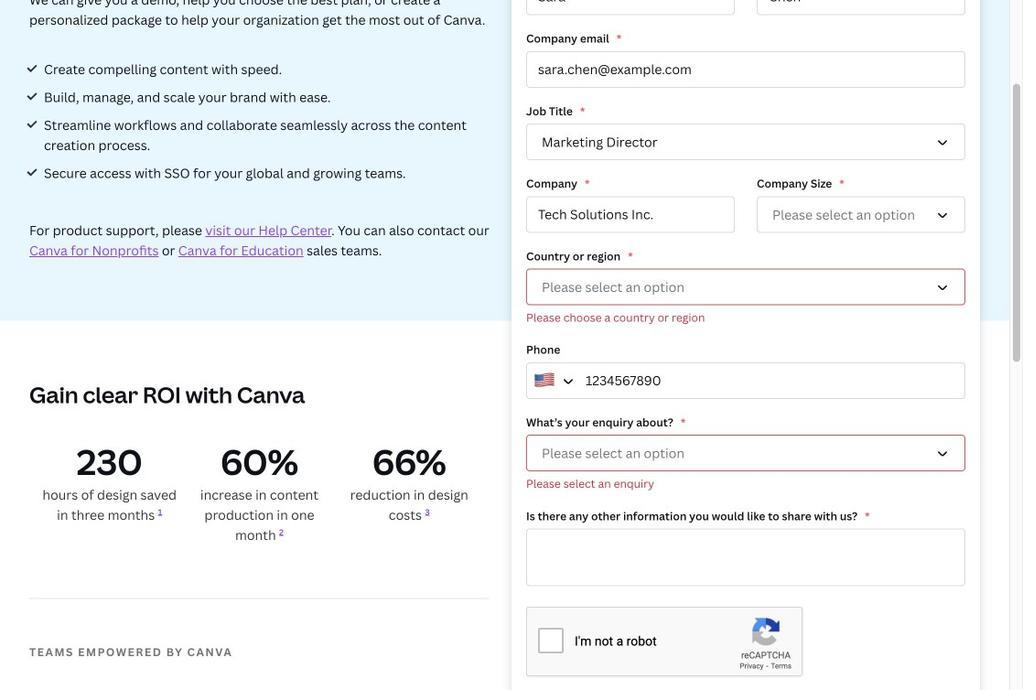 Task type: vqa. For each thing, say whether or not it's contained in the screenshot.
john.smith@acme.com TEXT FIELD
yes



Task type: describe. For each thing, give the bounding box(es) containing it.
John text field
[[527, 0, 735, 15]]

john.smith@acme.com text field
[[527, 51, 966, 88]]

Acme text field
[[527, 196, 735, 233]]



Task type: locate. For each thing, give the bounding box(es) containing it.
Smith text field
[[757, 0, 966, 15]]

None text field
[[527, 529, 966, 587]]

Cell phone number text field
[[527, 363, 966, 399]]



